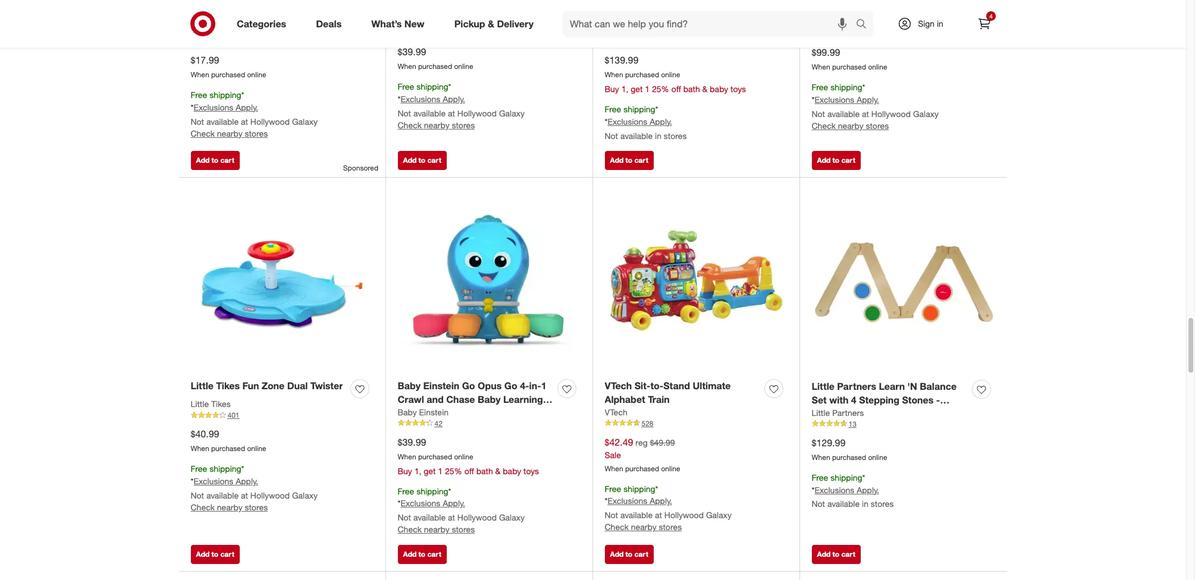 Task type: locate. For each thing, give the bounding box(es) containing it.
1 vertical spatial 25%
[[445, 466, 462, 476]]

off down 36 link
[[671, 84, 681, 94]]

1 horizontal spatial free shipping * * exclusions apply. not available in stores
[[812, 473, 894, 510]]

1 right 4-
[[541, 380, 546, 392]]

stores for the 'exclusions apply.' link related to $39.99 when purchased online buy 1, get 1 25% off bath & baby toys
[[452, 525, 475, 535]]

exclusions apply. link down $39.99 when purchased online on the left
[[401, 94, 465, 104]]

purchased down $40.99
[[211, 444, 245, 453]]

528 link
[[605, 419, 788, 429]]

0 vertical spatial buy
[[605, 84, 619, 94]]

when down $17.99 at the top of the page
[[191, 70, 209, 79]]

hop inside skip hop silver lining cloud play & fold jumper baby learning toy
[[627, 0, 646, 10]]

off down 42 link
[[464, 466, 474, 476]]

0 horizontal spatial baby
[[503, 466, 521, 476]]

check nearby stores button
[[398, 120, 475, 131], [812, 120, 889, 132], [191, 128, 268, 140], [191, 502, 268, 514], [605, 522, 682, 534], [398, 524, 475, 536]]

not for $99.99 when purchased online
[[812, 109, 825, 119]]

1 down 42 at the left of the page
[[438, 466, 443, 476]]

einstein up 42 at the left of the page
[[419, 407, 449, 418]]

1 inside $139.99 when purchased online buy 1, get 1 25% off bath & baby toys
[[645, 84, 650, 94]]

0 horizontal spatial 4
[[851, 394, 856, 406]]

free for $39.99 when purchased online buy 1, get 1 25% off bath & baby toys
[[398, 486, 414, 497]]

1 vertical spatial buy
[[398, 466, 412, 476]]

check for $40.99 when purchased online
[[191, 503, 215, 513]]

0 vertical spatial 4
[[989, 12, 993, 20]]

purchased for $129.99 when purchased online
[[832, 453, 866, 462]]

0 vertical spatial bath
[[683, 84, 700, 94]]

purchased inside $139.99 when purchased online buy 1, get 1 25% off bath & baby toys
[[625, 70, 659, 79]]

0 horizontal spatial free shipping * * exclusions apply. not available in stores
[[605, 104, 687, 141]]

- for snake
[[302, 11, 306, 23]]

25%
[[652, 84, 669, 94], [445, 466, 462, 476]]

1 horizontal spatial get
[[631, 84, 643, 94]]

free shipping * * exclusions apply. not available in stores down $139.99 when purchased online buy 1, get 1 25% off bath & baby toys
[[605, 104, 687, 141]]

1 vertical spatial 1
[[541, 380, 546, 392]]

1 horizontal spatial toys
[[731, 84, 746, 94]]

- right snake
[[302, 11, 306, 23]]

0 horizontal spatial leapfrog link
[[398, 16, 433, 28]]

purchased inside $17.99 when purchased online
[[211, 70, 245, 79]]

$42.49
[[605, 437, 633, 449]]

little up set
[[812, 381, 835, 393]]

153 link
[[812, 29, 996, 39]]

off inside $39.99 when purchased online buy 1, get 1 25% off bath & baby toys
[[464, 466, 474, 476]]

apply.
[[443, 94, 465, 104], [857, 95, 879, 105], [236, 102, 258, 112], [650, 116, 672, 127], [236, 476, 258, 486], [857, 485, 879, 495], [650, 496, 672, 507], [443, 499, 465, 509]]

1 vertical spatial 1,
[[414, 466, 421, 476]]

shipping down $39.99 when purchased online buy 1, get 1 25% off bath & baby toys on the left of page
[[416, 486, 448, 497]]

new
[[404, 18, 425, 29]]

leapfrog up $39.99 when purchased online on the left
[[398, 17, 433, 27]]

pickup
[[454, 18, 485, 29]]

baby inside $139.99 when purchased online buy 1, get 1 25% off bath & baby toys
[[710, 84, 728, 94]]

tikes
[[216, 380, 240, 392], [211, 399, 231, 409]]

1 vtech from the top
[[605, 380, 632, 392]]

0 vertical spatial in
[[937, 18, 943, 29]]

little up $40.99
[[191, 399, 209, 409]]

free for $129.99 when purchased online
[[812, 473, 828, 483]]

buy inside $139.99 when purchased online buy 1, get 1 25% off bath & baby toys
[[605, 84, 619, 94]]

$39.99 down baby einstein link
[[398, 437, 426, 449]]

by for terra
[[216, 0, 227, 10]]

snake
[[271, 11, 299, 23]]

by up infrared
[[216, 0, 227, 10]]

exclusions apply. link for $39.99 when purchased online
[[401, 94, 465, 104]]

2 vertical spatial 1
[[438, 466, 443, 476]]

25% down 42 link
[[445, 466, 462, 476]]

free shipping * * exclusions apply. not available in stores
[[605, 104, 687, 141], [812, 473, 894, 510]]

153
[[849, 29, 861, 38]]

sale
[[605, 450, 621, 460]]

when inside the "$129.99 when purchased online"
[[812, 453, 830, 462]]

available for $40.99 when purchased online
[[206, 491, 239, 501]]

1 vertical spatial einstein
[[419, 407, 449, 418]]

0 horizontal spatial learning
[[503, 394, 543, 406]]

nearby for $39.99 when purchased online
[[424, 120, 450, 130]]

1 vertical spatial by
[[220, 25, 229, 35]]

0 vertical spatial -
[[302, 11, 306, 23]]

battat down light-
[[231, 25, 253, 35]]

vtech sit-to-stand ultimate alphabet train
[[605, 380, 731, 406]]

battat inside terra by battat – remote control infrared light-up snake - rainbow boa
[[229, 0, 257, 10]]

purchased for $39.99 when purchased online
[[418, 62, 452, 71]]

stores for $39.99 when purchased online the 'exclusions apply.' link
[[452, 120, 475, 130]]

free shipping * * exclusions apply. not available at hollywood galaxy check nearby stores down $40.99 when purchased online
[[191, 464, 318, 513]]

1, down baby einstein link
[[414, 466, 421, 476]]

- inside terra by battat – remote control infrared light-up snake - rainbow boa
[[302, 11, 306, 23]]

vtech inside vtech sit-to-stand ultimate alphabet train
[[605, 380, 632, 392]]

bath for $39.99
[[476, 466, 493, 476]]

toy down crawl
[[398, 407, 413, 419]]

2 $39.99 from the top
[[398, 437, 426, 449]]

online down 13 link
[[868, 453, 887, 462]]

buy inside $39.99 when purchased online buy 1, get 1 25% off bath & baby toys
[[398, 466, 412, 476]]

0 horizontal spatial go
[[462, 380, 475, 392]]

exclusions apply. link down the "$129.99 when purchased online"
[[815, 485, 879, 495]]

'n
[[908, 381, 917, 393]]

online down 153 link
[[868, 63, 887, 72]]

bath inside $139.99 when purchased online buy 1, get 1 25% off bath & baby toys
[[683, 84, 700, 94]]

nearby for $39.99 when purchased online buy 1, get 1 25% off bath & baby toys
[[424, 525, 450, 535]]

skip inside skip hop 36
[[605, 25, 621, 35]]

1 horizontal spatial go
[[504, 380, 517, 392]]

1 vertical spatial in
[[655, 131, 661, 141]]

- inside little partners learn 'n balance set with 4 stepping stones - natural
[[936, 394, 940, 406]]

little for little tikes fun zone dual twister
[[191, 380, 213, 392]]

bath down 42 link
[[476, 466, 493, 476]]

$39.99 inside $39.99 when purchased online
[[398, 46, 426, 58]]

0 vertical spatial toy
[[741, 11, 756, 23]]

available for $39.99 when purchased online buy 1, get 1 25% off bath & baby toys
[[413, 513, 446, 523]]

get down $139.99
[[631, 84, 643, 94]]

check for $99.99 when purchased online
[[812, 121, 836, 131]]

einstein
[[423, 380, 459, 392], [419, 407, 449, 418]]

at for $39.99 when purchased online
[[448, 108, 455, 118]]

get inside $39.99 when purchased online buy 1, get 1 25% off bath & baby toys
[[424, 466, 436, 476]]

purchased down reg
[[625, 464, 659, 473]]

purchased inside the "$129.99 when purchased online"
[[832, 453, 866, 462]]

categories link
[[227, 11, 301, 37]]

baby einstein go opus go 4-in-1 crawl and chase baby learning toy
[[398, 380, 546, 419]]

hop inside skip hop 36
[[623, 25, 639, 35]]

1 horizontal spatial leapfrog link
[[812, 17, 847, 29]]

exclusions apply. link for $40.99 when purchased online
[[194, 476, 258, 486]]

online down 36 link
[[661, 70, 680, 79]]

toys inside $139.99 when purchased online buy 1, get 1 25% off bath & baby toys
[[731, 84, 746, 94]]

purchased down new
[[418, 62, 452, 71]]

1, down $139.99
[[622, 84, 628, 94]]

1 horizontal spatial baby
[[710, 84, 728, 94]]

little partners learn 'n balance set with 4 stepping stones - natural image
[[812, 190, 996, 373], [812, 190, 996, 373]]

shipping
[[416, 82, 448, 92], [831, 82, 862, 92], [209, 90, 241, 100], [624, 104, 655, 114], [209, 464, 241, 474], [831, 473, 862, 483], [624, 484, 655, 494], [416, 486, 448, 497]]

pickup & delivery
[[454, 18, 534, 29]]

& down 36 link
[[702, 84, 708, 94]]

What can we help you find? suggestions appear below search field
[[563, 11, 859, 37]]

purchased
[[418, 62, 452, 71], [832, 63, 866, 72], [211, 70, 245, 79], [625, 70, 659, 79], [211, 444, 245, 453], [418, 453, 452, 462], [832, 453, 866, 462], [625, 464, 659, 473]]

search button
[[851, 11, 879, 39]]

learning inside baby einstein go opus go 4-in-1 crawl and chase baby learning toy
[[503, 394, 543, 406]]

exclusions for $129.99 when purchased online
[[815, 485, 854, 495]]

buy
[[605, 84, 619, 94], [398, 466, 412, 476]]

toys inside $39.99 when purchased online buy 1, get 1 25% off bath & baby toys
[[524, 466, 539, 476]]

apply. down $39.99 when purchased online on the left
[[443, 94, 465, 104]]

1 horizontal spatial buy
[[605, 84, 619, 94]]

check nearby stores button for $40.99 when purchased online
[[191, 502, 268, 514]]

0 vertical spatial hop
[[627, 0, 646, 10]]

apply. down $40.99 when purchased online
[[236, 476, 258, 486]]

1 vertical spatial hop
[[623, 25, 639, 35]]

baby down 36 link
[[710, 84, 728, 94]]

1 down 36
[[645, 84, 650, 94]]

leapfrog
[[398, 17, 433, 27], [812, 17, 847, 28]]

exclusions apply. link for $139.99 when purchased online buy 1, get 1 25% off bath & baby toys
[[608, 116, 672, 127]]

when inside $39.99 when purchased online
[[398, 62, 416, 71]]

baby down crawl
[[398, 407, 417, 418]]

online for $40.99 when purchased online
[[247, 444, 266, 453]]

free
[[398, 82, 414, 92], [812, 82, 828, 92], [191, 90, 207, 100], [605, 104, 621, 114], [191, 464, 207, 474], [812, 473, 828, 483], [605, 484, 621, 494], [398, 486, 414, 497]]

baby inside skip hop silver lining cloud play & fold jumper baby learning toy
[[673, 11, 696, 23]]

go up chase
[[462, 380, 475, 392]]

1 horizontal spatial learning
[[699, 11, 738, 23]]

2 skip from the top
[[605, 25, 621, 35]]

at for $39.99 when purchased online buy 1, get 1 25% off bath & baby toys
[[448, 513, 455, 523]]

exclusions apply. link down $40.99 when purchased online
[[194, 476, 258, 486]]

baby einstein go opus go 4-in-1 crawl and chase baby learning toy image
[[398, 190, 581, 373], [398, 190, 581, 373]]

0 vertical spatial partners
[[837, 381, 876, 393]]

1 horizontal spatial 25%
[[652, 84, 669, 94]]

0 vertical spatial off
[[671, 84, 681, 94]]

shipping for $39.99 when purchased online
[[416, 82, 448, 92]]

by inside terra by battat – remote control infrared light-up snake - rainbow boa
[[216, 0, 227, 10]]

1, inside $39.99 when purchased online buy 1, get 1 25% off bath & baby toys
[[414, 466, 421, 476]]

0 vertical spatial free shipping * * exclusions apply. not available in stores
[[605, 104, 687, 141]]

leapfrog up $99.99
[[812, 17, 847, 28]]

purchased down 42 at the left of the page
[[418, 453, 452, 462]]

online inside the "$129.99 when purchased online"
[[868, 453, 887, 462]]

get for $39.99
[[424, 466, 436, 476]]

& inside $139.99 when purchased online buy 1, get 1 25% off bath & baby toys
[[702, 84, 708, 94]]

1 vertical spatial bath
[[476, 466, 493, 476]]

skip down the 'fold'
[[605, 25, 621, 35]]

free shipping * * exclusions apply. not available at hollywood galaxy check nearby stores for $40.99 when purchased online
[[191, 464, 318, 513]]

$39.99 when purchased online buy 1, get 1 25% off bath & baby toys
[[398, 437, 539, 476]]

nearby
[[424, 120, 450, 130], [838, 121, 864, 131], [217, 128, 242, 138], [217, 503, 242, 513], [631, 523, 657, 533], [424, 525, 450, 535]]

add
[[196, 156, 210, 165], [403, 156, 417, 165], [610, 156, 624, 165], [817, 156, 831, 165], [196, 550, 210, 559], [403, 550, 417, 559], [610, 550, 624, 559], [817, 550, 831, 559]]

1 horizontal spatial off
[[671, 84, 681, 94]]

by
[[216, 0, 227, 10], [220, 25, 229, 35]]

0 horizontal spatial bath
[[476, 466, 493, 476]]

& left the 'fold'
[[605, 11, 611, 23]]

1 vertical spatial $39.99
[[398, 437, 426, 449]]

purchased down $99.99
[[832, 63, 866, 72]]

baby inside $39.99 when purchased online buy 1, get 1 25% off bath & baby toys
[[503, 466, 521, 476]]

2 vtech from the top
[[605, 407, 627, 418]]

get down 42 at the left of the page
[[424, 466, 436, 476]]

apply. for $139.99 when purchased online buy 1, get 1 25% off bath & baby toys
[[650, 116, 672, 127]]

shipping down $139.99 when purchased online buy 1, get 1 25% off bath & baby toys
[[624, 104, 655, 114]]

vtech sit-to-stand ultimate alphabet train image
[[605, 190, 788, 373], [605, 190, 788, 373]]

& down 42 link
[[495, 466, 501, 476]]

vtech up alphabet
[[605, 380, 632, 392]]

leapfrog link for $39.99
[[398, 16, 433, 28]]

0 vertical spatial 1
[[645, 84, 650, 94]]

- down balance
[[936, 394, 940, 406]]

when inside $99.99 when purchased online
[[812, 63, 830, 72]]

nearby for $40.99 when purchased online
[[217, 503, 242, 513]]

0 vertical spatial 25%
[[652, 84, 669, 94]]

0 horizontal spatial in
[[655, 131, 661, 141]]

einstein inside baby einstein go opus go 4-in-1 crawl and chase baby learning toy
[[423, 380, 459, 392]]

0 horizontal spatial -
[[302, 11, 306, 23]]

free shipping * * exclusions apply. not available at hollywood galaxy check nearby stores
[[398, 82, 525, 130], [812, 82, 939, 131], [191, 90, 318, 138], [191, 464, 318, 513], [605, 484, 732, 533], [398, 486, 525, 535]]

little partners learn 'n balance set with 4 stepping stones - natural link
[[812, 380, 968, 420]]

1 horizontal spatial -
[[936, 394, 940, 406]]

exclusions
[[401, 94, 440, 104], [815, 95, 854, 105], [194, 102, 233, 112], [608, 116, 647, 127], [194, 476, 233, 486], [815, 485, 854, 495], [608, 496, 647, 507], [401, 499, 440, 509]]

25% inside $39.99 when purchased online buy 1, get 1 25% off bath & baby toys
[[445, 466, 462, 476]]

partners inside little partners learn 'n balance set with 4 stepping stones - natural
[[837, 381, 876, 393]]

apply. for $39.99 when purchased online
[[443, 94, 465, 104]]

0 vertical spatial get
[[631, 84, 643, 94]]

little tikes
[[191, 399, 231, 409]]

toy
[[741, 11, 756, 23], [398, 407, 413, 419]]

little down set
[[812, 408, 830, 418]]

purchased inside $39.99 when purchased online buy 1, get 1 25% off bath & baby toys
[[418, 453, 452, 462]]

purchased down $129.99
[[832, 453, 866, 462]]

&
[[605, 11, 611, 23], [488, 18, 494, 29], [702, 84, 708, 94], [495, 466, 501, 476]]

0 horizontal spatial toy
[[398, 407, 413, 419]]

tikes left fun
[[216, 380, 240, 392]]

battat for terra
[[231, 25, 253, 35]]

when down $139.99
[[605, 70, 623, 79]]

einstein up and
[[423, 380, 459, 392]]

0 horizontal spatial buy
[[398, 466, 412, 476]]

free shipping * * exclusions apply. not available at hollywood galaxy check nearby stores down $99.99 when purchased online
[[812, 82, 939, 131]]

0 horizontal spatial off
[[464, 466, 474, 476]]

purchased down $139.99
[[625, 70, 659, 79]]

online for $129.99 when purchased online
[[868, 453, 887, 462]]

online inside $17.99 when purchased online
[[247, 70, 266, 79]]

1 vertical spatial skip
[[605, 25, 621, 35]]

online down $49.99
[[661, 464, 680, 473]]

baby einstein go opus go 4-in-1 crawl and chase baby learning toy link
[[398, 380, 553, 419]]

1 vertical spatial -
[[936, 394, 940, 406]]

battat for terra
[[229, 0, 257, 10]]

2 vertical spatial in
[[862, 499, 868, 510]]

1 horizontal spatial 1
[[541, 380, 546, 392]]

purchased inside $39.99 when purchased online
[[418, 62, 452, 71]]

set
[[812, 394, 827, 406]]

lining
[[676, 0, 704, 10]]

1, inside $139.99 when purchased online buy 1, get 1 25% off bath & baby toys
[[622, 84, 628, 94]]

vtech link
[[605, 407, 627, 419]]

jumper
[[636, 11, 670, 23]]

$49.99
[[650, 438, 675, 448]]

when inside $40.99 when purchased online
[[191, 444, 209, 453]]

shipping for $40.99 when purchased online
[[209, 464, 241, 474]]

leapfrog link up $99.99
[[812, 17, 847, 29]]

1 vertical spatial off
[[464, 466, 474, 476]]

bath inside $39.99 when purchased online buy 1, get 1 25% off bath & baby toys
[[476, 466, 493, 476]]

4 link
[[971, 11, 998, 37]]

off inside $139.99 when purchased online buy 1, get 1 25% off bath & baby toys
[[671, 84, 681, 94]]

1 vertical spatial baby
[[503, 466, 521, 476]]

free for $99.99 when purchased online
[[812, 82, 828, 92]]

0 vertical spatial baby
[[710, 84, 728, 94]]

hop for 36
[[623, 25, 639, 35]]

apply. for $39.99 when purchased online buy 1, get 1 25% off bath & baby toys
[[443, 499, 465, 509]]

0 vertical spatial skip
[[605, 0, 624, 10]]

check nearby stores button for $39.99 when purchased online buy 1, get 1 25% off bath & baby toys
[[398, 524, 475, 536]]

0 vertical spatial vtech
[[605, 380, 632, 392]]

purchased inside $99.99 when purchased online
[[832, 63, 866, 72]]

1 skip from the top
[[605, 0, 624, 10]]

25% down 36 link
[[652, 84, 669, 94]]

online inside $39.99 when purchased online buy 1, get 1 25% off bath & baby toys
[[454, 453, 473, 462]]

$39.99
[[398, 46, 426, 58], [398, 437, 426, 449]]

exclusions for $39.99 when purchased online
[[401, 94, 440, 104]]

shipping down $40.99 when purchased online
[[209, 464, 241, 474]]

go
[[462, 380, 475, 392], [504, 380, 517, 392]]

at
[[448, 108, 455, 118], [862, 109, 869, 119], [241, 116, 248, 127], [241, 491, 248, 501], [655, 511, 662, 521], [448, 513, 455, 523]]

when down sale
[[605, 464, 623, 473]]

$39.99 for when purchased online
[[398, 46, 426, 58]]

apply. down the "$129.99 when purchased online"
[[857, 485, 879, 495]]

stores for the 'exclusions apply.' link under $17.99 when purchased online
[[245, 128, 268, 138]]

1 horizontal spatial 4
[[989, 12, 993, 20]]

when inside $39.99 when purchased online buy 1, get 1 25% off bath & baby toys
[[398, 453, 416, 462]]

not for $40.99 when purchased online
[[191, 491, 204, 501]]

little inside little tikes fun zone dual twister "link"
[[191, 380, 213, 392]]

apply. down $99.99 when purchased online
[[857, 95, 879, 105]]

1 inside baby einstein go opus go 4-in-1 crawl and chase baby learning toy
[[541, 380, 546, 392]]

online for $139.99 when purchased online buy 1, get 1 25% off bath & baby toys
[[661, 70, 680, 79]]

0 horizontal spatial toys
[[524, 466, 539, 476]]

add to cart button
[[191, 151, 240, 170], [398, 151, 447, 170], [605, 151, 654, 170], [812, 151, 861, 170], [191, 545, 240, 564], [398, 545, 447, 564], [605, 545, 654, 564], [812, 545, 861, 564]]

- for stones
[[936, 394, 940, 406]]

purchased down $17.99 at the top of the page
[[211, 70, 245, 79]]

when down baby einstein link
[[398, 453, 416, 462]]

purchased inside $40.99 when purchased online
[[211, 444, 245, 453]]

apply. for $129.99 when purchased online
[[857, 485, 879, 495]]

1 vertical spatial partners
[[832, 408, 864, 418]]

skip up the 'fold'
[[605, 0, 624, 10]]

1 vertical spatial get
[[424, 466, 436, 476]]

baby down 42 link
[[503, 466, 521, 476]]

tikes inside "link"
[[216, 380, 240, 392]]

1 $39.99 from the top
[[398, 46, 426, 58]]

hollywood
[[457, 108, 497, 118], [871, 109, 911, 119], [250, 116, 290, 127], [250, 491, 290, 501], [664, 511, 704, 521], [457, 513, 497, 523]]

dual
[[287, 380, 308, 392]]

stores
[[452, 120, 475, 130], [866, 121, 889, 131], [245, 128, 268, 138], [664, 131, 687, 141], [871, 499, 894, 510], [245, 503, 268, 513], [659, 523, 682, 533], [452, 525, 475, 535]]

online inside $40.99 when purchased online
[[247, 444, 266, 453]]

1 vertical spatial tikes
[[211, 399, 231, 409]]

free shipping * * exclusions apply. not available at hollywood galaxy check nearby stores down $39.99 when purchased online on the left
[[398, 82, 525, 130]]

1 vertical spatial free shipping * * exclusions apply. not available in stores
[[812, 473, 894, 510]]

little partners
[[812, 408, 864, 418]]

1 go from the left
[[462, 380, 475, 392]]

toys
[[731, 84, 746, 94], [524, 466, 539, 476]]

toy inside skip hop silver lining cloud play & fold jumper baby learning toy
[[741, 11, 756, 23]]

exclusions for $139.99 when purchased online buy 1, get 1 25% off bath & baby toys
[[608, 116, 647, 127]]

25% for $39.99
[[445, 466, 462, 476]]

tikes for little tikes fun zone dual twister
[[216, 380, 240, 392]]

1 vertical spatial 4
[[851, 394, 856, 406]]

tikes up 401
[[211, 399, 231, 409]]

baby
[[710, 84, 728, 94], [503, 466, 521, 476]]

online down pickup on the left top
[[454, 62, 473, 71]]

cart
[[220, 156, 234, 165], [427, 156, 441, 165], [634, 156, 648, 165], [841, 156, 855, 165], [220, 550, 234, 559], [427, 550, 441, 559], [634, 550, 648, 559], [841, 550, 855, 559]]

online inside $39.99 when purchased online
[[454, 62, 473, 71]]

25% inside $139.99 when purchased online buy 1, get 1 25% off bath & baby toys
[[652, 84, 669, 94]]

apply. down $39.99 when purchased online buy 1, get 1 25% off bath & baby toys on the left of page
[[443, 499, 465, 509]]

free shipping * * exclusions apply. not available at hollywood galaxy check nearby stores down $39.99 when purchased online buy 1, get 1 25% off bath & baby toys on the left of page
[[398, 486, 525, 535]]

vtech down alphabet
[[605, 407, 627, 418]]

toys for skip hop silver lining cloud play & fold jumper baby learning toy
[[731, 84, 746, 94]]

learning down cloud in the right of the page
[[699, 11, 738, 23]]

little inside little partners learn 'n balance set with 4 stepping stones - natural
[[812, 381, 835, 393]]

little inside little tikes link
[[191, 399, 209, 409]]

0 vertical spatial toys
[[731, 84, 746, 94]]

1 horizontal spatial bath
[[683, 84, 700, 94]]

check
[[398, 120, 422, 130], [812, 121, 836, 131], [191, 128, 215, 138], [191, 503, 215, 513], [605, 523, 629, 533], [398, 525, 422, 535]]

0 vertical spatial by
[[216, 0, 227, 10]]

1 vertical spatial learning
[[503, 394, 543, 406]]

1 vertical spatial toys
[[524, 466, 539, 476]]

online down '401' link at the bottom left
[[247, 444, 266, 453]]

1 horizontal spatial 1,
[[622, 84, 628, 94]]

online down 42 link
[[454, 453, 473, 462]]

when for $139.99 when purchased online buy 1, get 1 25% off bath & baby toys
[[605, 70, 623, 79]]

purchased for $39.99 when purchased online buy 1, get 1 25% off bath & baby toys
[[418, 453, 452, 462]]

$99.99 when purchased online
[[812, 47, 887, 72]]

hop for silver
[[627, 0, 646, 10]]

1 horizontal spatial toy
[[741, 11, 756, 23]]

little
[[191, 380, 213, 392], [812, 381, 835, 393], [191, 399, 209, 409], [812, 408, 830, 418]]

skip hop 36
[[605, 25, 650, 46]]

1 vertical spatial toy
[[398, 407, 413, 419]]

little for little partners
[[812, 408, 830, 418]]

by left boa
[[220, 25, 229, 35]]

$40.99 when purchased online
[[191, 428, 266, 453]]

purchased for $40.99 when purchased online
[[211, 444, 245, 453]]

0 vertical spatial battat
[[229, 0, 257, 10]]

0 vertical spatial 1,
[[622, 84, 628, 94]]

0 vertical spatial $39.99
[[398, 46, 426, 58]]

off for $139.99
[[671, 84, 681, 94]]

$42.49 reg $49.99 sale when purchased online
[[605, 437, 680, 473]]

0 horizontal spatial get
[[424, 466, 436, 476]]

partners for little partners
[[832, 408, 864, 418]]

not
[[398, 108, 411, 118], [812, 109, 825, 119], [191, 116, 204, 127], [605, 131, 618, 141], [191, 491, 204, 501], [812, 499, 825, 510], [605, 511, 618, 521], [398, 513, 411, 523]]

when down $99.99
[[812, 63, 830, 72]]

$39.99 down new
[[398, 46, 426, 58]]

pickup & delivery link
[[444, 11, 549, 37]]

exclusions apply. link down $39.99 when purchased online buy 1, get 1 25% off bath & baby toys on the left of page
[[401, 499, 465, 509]]

0 vertical spatial learning
[[699, 11, 738, 23]]

exclusions for $99.99 when purchased online
[[815, 95, 854, 105]]

terra
[[191, 25, 217, 35]]

free shipping * * exclusions apply. not available in stores for $139.99
[[605, 104, 687, 141]]

exclusions apply. link
[[401, 94, 465, 104], [815, 95, 879, 105], [194, 102, 258, 112], [608, 116, 672, 127], [194, 476, 258, 486], [815, 485, 879, 495], [608, 496, 672, 507], [401, 499, 465, 509]]

hop up the 'fold'
[[627, 0, 646, 10]]

0 horizontal spatial 1,
[[414, 466, 421, 476]]

toy down play on the right
[[741, 11, 756, 23]]

skip hop silver lining cloud play & fold jumper baby learning toy link
[[605, 0, 760, 24]]

–
[[260, 0, 266, 10]]

get inside $139.99 when purchased online buy 1, get 1 25% off bath & baby toys
[[631, 84, 643, 94]]

available for $129.99 when purchased online
[[827, 499, 860, 510]]

apply. down $139.99 when purchased online buy 1, get 1 25% off bath & baby toys
[[650, 116, 672, 127]]

2 horizontal spatial 1
[[645, 84, 650, 94]]

little up the little tikes
[[191, 380, 213, 392]]

in inside the sign in 'link'
[[937, 18, 943, 29]]

0 horizontal spatial 25%
[[445, 466, 462, 476]]

shipping for $139.99 when purchased online buy 1, get 1 25% off bath & baby toys
[[624, 104, 655, 114]]

available for $39.99 when purchased online
[[413, 108, 446, 118]]

2 horizontal spatial in
[[937, 18, 943, 29]]

0 horizontal spatial leapfrog
[[398, 17, 433, 27]]

0 horizontal spatial 1
[[438, 466, 443, 476]]

little tikes link
[[191, 399, 231, 411]]

purchased for $139.99 when purchased online buy 1, get 1 25% off bath & baby toys
[[625, 70, 659, 79]]

shipping down $99.99 when purchased online
[[831, 82, 862, 92]]

little inside little partners link
[[812, 408, 830, 418]]

exclusions apply. link down $99.99 when purchased online
[[815, 95, 879, 105]]

hollywood for $39.99 when purchased online buy 1, get 1 25% off bath & baby toys
[[457, 513, 497, 523]]

stores for the 'exclusions apply.' link under $42.49 reg $49.99 sale when purchased online
[[659, 523, 682, 533]]

shipping down $39.99 when purchased online on the left
[[416, 82, 448, 92]]

when inside $17.99 when purchased online
[[191, 70, 209, 79]]

shipping down $17.99 when purchased online
[[209, 90, 241, 100]]

in for little partners learn 'n balance set with 4 stepping stones - natural
[[862, 499, 868, 510]]

online inside $139.99 when purchased online buy 1, get 1 25% off bath & baby toys
[[661, 70, 680, 79]]

online
[[454, 62, 473, 71], [868, 63, 887, 72], [247, 70, 266, 79], [661, 70, 680, 79], [247, 444, 266, 453], [454, 453, 473, 462], [868, 453, 887, 462], [661, 464, 680, 473]]

1 vertical spatial battat
[[231, 25, 253, 35]]

bath for $139.99
[[683, 84, 700, 94]]

$39.99 inside $39.99 when purchased online buy 1, get 1 25% off bath & baby toys
[[398, 437, 426, 449]]

baby down lining
[[673, 11, 696, 23]]

toys for baby einstein go opus go 4-in-1 crawl and chase baby learning toy
[[524, 466, 539, 476]]

bath down 36 link
[[683, 84, 700, 94]]

little tikes fun zone dual twister image
[[191, 190, 374, 373], [191, 190, 374, 373]]

not for $139.99 when purchased online buy 1, get 1 25% off bath & baby toys
[[605, 131, 618, 141]]

online inside $99.99 when purchased online
[[868, 63, 887, 72]]

0 vertical spatial tikes
[[216, 380, 240, 392]]

leapfrog for $99.99
[[812, 17, 847, 28]]

natural
[[812, 408, 845, 420]]

shipping down the "$129.99 when purchased online"
[[831, 473, 862, 483]]

1 horizontal spatial leapfrog
[[812, 17, 847, 28]]

in for skip hop silver lining cloud play & fold jumper baby learning toy
[[655, 131, 661, 141]]

1 inside $39.99 when purchased online buy 1, get 1 25% off bath & baby toys
[[438, 466, 443, 476]]

when for $129.99 when purchased online
[[812, 453, 830, 462]]

1 horizontal spatial in
[[862, 499, 868, 510]]

vtech
[[605, 380, 632, 392], [605, 407, 627, 418]]

1 vertical spatial vtech
[[605, 407, 627, 418]]

25% for $139.99
[[652, 84, 669, 94]]

check nearby stores button for $99.99 when purchased online
[[812, 120, 889, 132]]

free shipping * * exclusions apply. not available in stores down the "$129.99 when purchased online"
[[812, 473, 894, 510]]

when inside $139.99 when purchased online buy 1, get 1 25% off bath & baby toys
[[605, 70, 623, 79]]

skip inside skip hop silver lining cloud play & fold jumper baby learning toy
[[605, 0, 624, 10]]

exclusions apply. link down $139.99 when purchased online buy 1, get 1 25% off bath & baby toys
[[608, 116, 672, 127]]

0 vertical spatial einstein
[[423, 380, 459, 392]]

learning
[[699, 11, 738, 23], [503, 394, 543, 406]]

shipping for $99.99 when purchased online
[[831, 82, 862, 92]]



Task type: describe. For each thing, give the bounding box(es) containing it.
skip hop silver lining cloud play & fold jumper baby learning toy
[[605, 0, 756, 23]]

and
[[427, 394, 444, 406]]

boa
[[233, 25, 251, 37]]

sit-
[[635, 380, 650, 392]]

terra by battat link
[[191, 24, 253, 36]]

to-
[[650, 380, 663, 392]]

when inside $42.49 reg $49.99 sale when purchased online
[[605, 464, 623, 473]]

exclusions for $40.99 when purchased online
[[194, 476, 233, 486]]

& inside $39.99 when purchased online buy 1, get 1 25% off bath & baby toys
[[495, 466, 501, 476]]

terra
[[191, 0, 213, 10]]

free shipping * * exclusions apply. not available at hollywood galaxy check nearby stores down $17.99 when purchased online
[[191, 90, 318, 138]]

available for $99.99 when purchased online
[[827, 109, 860, 119]]

baby for toy
[[710, 84, 728, 94]]

baby down opus
[[478, 394, 501, 406]]

13 link
[[812, 419, 996, 430]]

hollywood for $40.99 when purchased online
[[250, 491, 290, 501]]

online for $39.99 when purchased online buy 1, get 1 25% off bath & baby toys
[[454, 453, 473, 462]]

not for $39.99 when purchased online buy 1, get 1 25% off bath & baby toys
[[398, 513, 411, 523]]

buy for $39.99
[[398, 466, 412, 476]]

42
[[435, 419, 443, 428]]

search
[[851, 19, 879, 31]]

by for terra
[[220, 25, 229, 35]]

online for $17.99 when purchased online
[[247, 70, 266, 79]]

online for $39.99 when purchased online
[[454, 62, 473, 71]]

purchased for $99.99 when purchased online
[[832, 63, 866, 72]]

in-
[[529, 380, 541, 392]]

little for little tikes
[[191, 399, 209, 409]]

vtech for vtech sit-to-stand ultimate alphabet train
[[605, 380, 632, 392]]

with
[[829, 394, 849, 406]]

play
[[736, 0, 755, 10]]

little tikes fun zone dual twister link
[[191, 380, 343, 393]]

1 for baby einstein go opus go 4-in-1 crawl and chase baby learning toy
[[541, 380, 546, 392]]

not for $129.99 when purchased online
[[812, 499, 825, 510]]

$139.99 when purchased online buy 1, get 1 25% off bath & baby toys
[[605, 54, 746, 94]]

when for $40.99 when purchased online
[[191, 444, 209, 453]]

$39.99 when purchased online
[[398, 46, 473, 71]]

galaxy for $99.99 when purchased online
[[913, 109, 939, 119]]

free shipping * * exclusions apply. not available at hollywood galaxy check nearby stores down $42.49 reg $49.99 sale when purchased online
[[605, 484, 732, 533]]

delivery
[[497, 18, 534, 29]]

sponsored
[[343, 164, 378, 173]]

1 for $39.99 when purchased online buy 1, get 1 25% off bath & baby toys
[[438, 466, 443, 476]]

alphabet
[[605, 394, 645, 406]]

galaxy for $40.99 when purchased online
[[292, 491, 318, 501]]

stores for the 'exclusions apply.' link corresponding to $99.99 when purchased online
[[866, 121, 889, 131]]

4 inside little partners learn 'n balance set with 4 stepping stones - natural
[[851, 394, 856, 406]]

apply. down $17.99 when purchased online
[[236, 102, 258, 112]]

reg
[[636, 438, 648, 448]]

$17.99
[[191, 54, 219, 66]]

categories
[[237, 18, 286, 29]]

what's new
[[371, 18, 425, 29]]

off for $39.99
[[464, 466, 474, 476]]

online inside $42.49 reg $49.99 sale when purchased online
[[661, 464, 680, 473]]

free shipping * * exclusions apply. not available at hollywood galaxy check nearby stores for $39.99 when purchased online
[[398, 82, 525, 130]]

up
[[256, 11, 269, 23]]

free for $40.99 when purchased online
[[191, 464, 207, 474]]

apply. down $42.49 reg $49.99 sale when purchased online
[[650, 496, 672, 507]]

rainbow
[[191, 25, 230, 37]]

einstein for baby einstein
[[419, 407, 449, 418]]

$129.99 when purchased online
[[812, 437, 887, 462]]

terra by battat
[[191, 25, 253, 35]]

purchased inside $42.49 reg $49.99 sale when purchased online
[[625, 464, 659, 473]]

vtech for vtech
[[605, 407, 627, 418]]

42 link
[[398, 419, 581, 429]]

vtech sit-to-stand ultimate alphabet train link
[[605, 380, 760, 407]]

stones
[[902, 394, 934, 406]]

shipping for $39.99 when purchased online buy 1, get 1 25% off bath & baby toys
[[416, 486, 448, 497]]

shipping for $129.99 when purchased online
[[831, 473, 862, 483]]

learn
[[879, 381, 905, 393]]

light-
[[229, 11, 256, 23]]

shipping down $42.49 reg $49.99 sale when purchased online
[[624, 484, 655, 494]]

check for $39.99 when purchased online
[[398, 120, 422, 130]]

free shipping * * exclusions apply. not available at hollywood galaxy check nearby stores for $99.99 when purchased online
[[812, 82, 939, 131]]

stand
[[663, 380, 690, 392]]

baby einstein link
[[398, 407, 449, 419]]

leapfrog for $39.99
[[398, 17, 433, 27]]

when for $99.99 when purchased online
[[812, 63, 830, 72]]

stores for $40.99 when purchased online's the 'exclusions apply.' link
[[245, 503, 268, 513]]

apply. for $40.99 when purchased online
[[236, 476, 258, 486]]

what's new link
[[361, 11, 439, 37]]

control
[[307, 0, 340, 10]]

little tikes fun zone dual twister
[[191, 380, 343, 392]]

twister
[[310, 380, 343, 392]]

2 go from the left
[[504, 380, 517, 392]]

baby inside baby einstein link
[[398, 407, 417, 418]]

exclusions apply. link down $42.49 reg $49.99 sale when purchased online
[[608, 496, 672, 507]]

learning inside skip hop silver lining cloud play & fold jumper baby learning toy
[[699, 11, 738, 23]]

at for $99.99 when purchased online
[[862, 109, 869, 119]]

ultimate
[[693, 380, 731, 392]]

sign
[[918, 18, 935, 29]]

baby einstein
[[398, 407, 449, 418]]

skip for skip hop 36
[[605, 25, 621, 35]]

4-
[[520, 380, 529, 392]]

buy for $139.99
[[605, 84, 619, 94]]

purchased for $17.99 when purchased online
[[211, 70, 245, 79]]

401 link
[[191, 411, 374, 421]]

$129.99
[[812, 437, 846, 449]]

little for little partners learn 'n balance set with 4 stepping stones - natural
[[812, 381, 835, 393]]

skip for skip hop silver lining cloud play & fold jumper baby learning toy
[[605, 0, 624, 10]]

free shipping * * exclusions apply. not available at hollywood galaxy check nearby stores for $39.99 when purchased online buy 1, get 1 25% off bath & baby toys
[[398, 486, 525, 535]]

balance
[[920, 381, 957, 393]]

terra by battat – remote control infrared light-up snake - rainbow boa
[[191, 0, 340, 37]]

infrared
[[191, 11, 226, 23]]

skip hop link
[[605, 24, 639, 36]]

$39.99 for buy 1, get 1 25% off bath & baby toys
[[398, 437, 426, 449]]

deals
[[316, 18, 342, 29]]

toy inside baby einstein go opus go 4-in-1 crawl and chase baby learning toy
[[398, 407, 413, 419]]

36
[[642, 37, 650, 46]]

sign in
[[918, 18, 943, 29]]

fold
[[614, 11, 633, 23]]

get for $139.99
[[631, 84, 643, 94]]

free for $39.99 when purchased online
[[398, 82, 414, 92]]

$99.99
[[812, 47, 840, 59]]

silver
[[648, 0, 673, 10]]

at for $40.99 when purchased online
[[241, 491, 248, 501]]

check for $39.99 when purchased online buy 1, get 1 25% off bath & baby toys
[[398, 525, 422, 535]]

when for $39.99 when purchased online
[[398, 62, 416, 71]]

einstein for baby einstein go opus go 4-in-1 crawl and chase baby learning toy
[[423, 380, 459, 392]]

exclusions apply. link down $17.99 when purchased online
[[194, 102, 258, 112]]

& inside skip hop silver lining cloud play & fold jumper baby learning toy
[[605, 11, 611, 23]]

hollywood for $99.99 when purchased online
[[871, 109, 911, 119]]

528
[[642, 419, 653, 428]]

sign in link
[[888, 11, 962, 37]]

free for $139.99 when purchased online buy 1, get 1 25% off bath & baby toys
[[605, 104, 621, 114]]

stepping
[[859, 394, 899, 406]]

1 for $139.99 when purchased online buy 1, get 1 25% off bath & baby toys
[[645, 84, 650, 94]]

1, for $39.99
[[414, 466, 421, 476]]

baby up crawl
[[398, 380, 421, 392]]

little partners link
[[812, 407, 864, 419]]

$40.99
[[191, 428, 219, 440]]

what's
[[371, 18, 402, 29]]

online for $99.99 when purchased online
[[868, 63, 887, 72]]

terra by battat – remote control infrared light-up snake - rainbow boa link
[[191, 0, 346, 37]]

nearby for $99.99 when purchased online
[[838, 121, 864, 131]]

36 link
[[605, 36, 788, 47]]

apply. for $99.99 when purchased online
[[857, 95, 879, 105]]

zone
[[262, 380, 284, 392]]

opus
[[478, 380, 502, 392]]

little partners learn 'n balance set with 4 stepping stones - natural
[[812, 381, 957, 420]]

fun
[[242, 380, 259, 392]]

chase
[[446, 394, 475, 406]]

1, for $139.99
[[622, 84, 628, 94]]

exclusions for $39.99 when purchased online buy 1, get 1 25% off bath & baby toys
[[401, 499, 440, 509]]

available for $139.99 when purchased online buy 1, get 1 25% off bath & baby toys
[[620, 131, 653, 141]]

leapfrog link for $99.99
[[812, 17, 847, 29]]

deals link
[[306, 11, 356, 37]]

401
[[228, 411, 239, 420]]

baby for baby
[[503, 466, 521, 476]]

& right pickup on the left top
[[488, 18, 494, 29]]

$17.99 when purchased online
[[191, 54, 266, 79]]



Task type: vqa. For each thing, say whether or not it's contained in the screenshot.
Hi,
no



